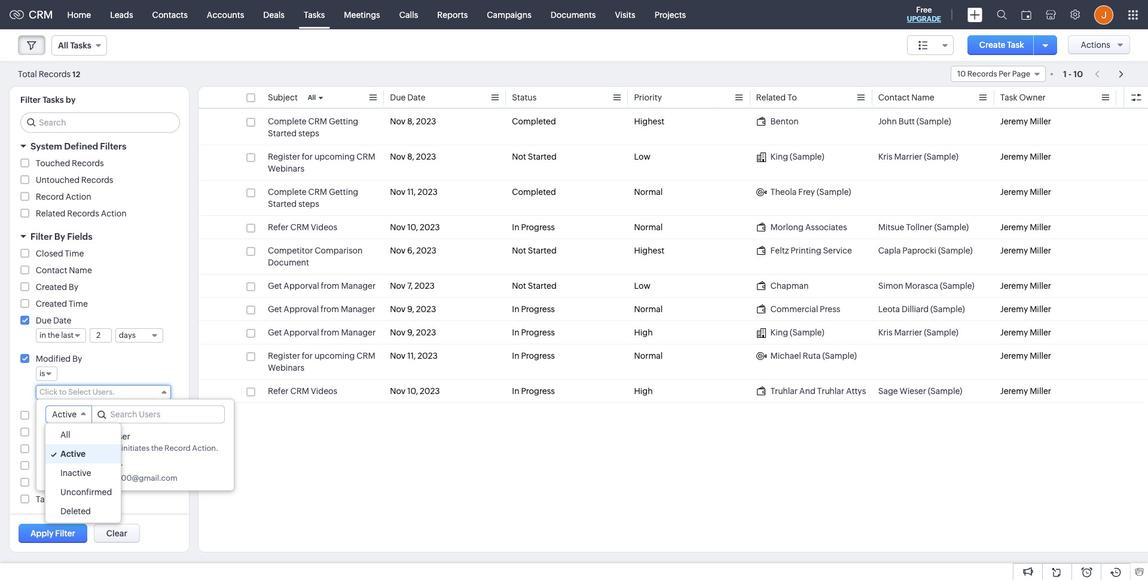 Task type: vqa. For each thing, say whether or not it's contained in the screenshot.


Task type: locate. For each thing, give the bounding box(es) containing it.
by up closed time
[[54, 232, 65, 242]]

filter
[[20, 95, 41, 105], [31, 232, 52, 242], [55, 529, 75, 538]]

related left the
[[36, 445, 65, 454]]

in for morlong associates
[[512, 223, 520, 232]]

priority
[[634, 93, 662, 102], [36, 428, 64, 437]]

manager down get approval from manager link
[[341, 328, 376, 337]]

getting
[[329, 117, 359, 126], [329, 187, 359, 197]]

6 nov from the top
[[390, 281, 406, 291]]

1 kris from the top
[[879, 152, 893, 162]]

task up the apply
[[36, 495, 53, 504]]

2 created from the top
[[36, 299, 67, 309]]

0 vertical spatial action
[[66, 192, 91, 202]]

(sample) right morasca
[[940, 281, 975, 291]]

2 10, from the top
[[407, 387, 418, 396]]

0 vertical spatial nov 10, 2023
[[390, 223, 440, 232]]

contact up "john"
[[879, 93, 910, 102]]

3 normal from the top
[[634, 305, 663, 314]]

low
[[634, 152, 651, 162], [634, 281, 651, 291]]

2023 for normal's refer crm videos "link"
[[420, 223, 440, 232]]

task right create at the right of the page
[[1008, 40, 1025, 50]]

name up the john butt (sample) link
[[912, 93, 935, 102]]

free
[[917, 5, 932, 14]]

3 progress from the top
[[521, 328, 555, 337]]

action.
[[192, 444, 219, 453]]

manager
[[341, 281, 376, 291], [341, 305, 376, 314], [341, 328, 376, 337]]

calls link
[[390, 0, 428, 29]]

2 get apporval from manager from the top
[[268, 328, 376, 337]]

0 horizontal spatial name
[[69, 266, 92, 275]]

1 vertical spatial modified
[[36, 411, 71, 421]]

kris down leota
[[879, 328, 893, 337]]

1 created from the top
[[36, 282, 67, 292]]

get left approval
[[268, 305, 282, 314]]

1 vertical spatial tasks
[[43, 95, 64, 105]]

to up benton
[[788, 93, 797, 102]]

task owner up the deleted
[[36, 495, 81, 504]]

1 vertical spatial 8,
[[407, 152, 415, 162]]

0 vertical spatial 10,
[[407, 223, 418, 232]]

1 completed from the top
[[512, 117, 556, 126]]

name
[[912, 93, 935, 102], [69, 266, 92, 275]]

1 vertical spatial apporval
[[284, 328, 319, 337]]

document
[[268, 258, 309, 267]]

task down create task button on the top right of page
[[1001, 93, 1018, 102]]

2 vertical spatial get
[[268, 328, 282, 337]]

2 8, from the top
[[407, 152, 415, 162]]

filter for filter tasks by
[[20, 95, 41, 105]]

get apporval from manager down get approval from manager link
[[268, 328, 376, 337]]

active inside field
[[52, 410, 77, 419]]

upcoming
[[315, 152, 355, 162], [315, 351, 355, 361]]

king (sample) link down benton
[[757, 151, 825, 163]]

competitor comparison document
[[268, 246, 363, 267]]

1 horizontal spatial owner
[[1020, 93, 1046, 102]]

not started for nov 7, 2023
[[512, 281, 557, 291]]

action up filter by fields dropdown button
[[101, 209, 127, 218]]

8 jeremy miller from the top
[[1001, 328, 1052, 337]]

low for chapman
[[634, 281, 651, 291]]

kris marrier (sample) link down the john butt (sample) link
[[879, 151, 959, 163]]

manager for low
[[341, 281, 376, 291]]

1 vertical spatial filter
[[31, 232, 52, 242]]

get apporval from manager link up get approval from manager link
[[268, 280, 376, 292]]

modified for modified time
[[36, 411, 71, 421]]

records left 12
[[39, 69, 71, 79]]

5 in progress from the top
[[512, 387, 555, 396]]

0 vertical spatial owner
[[1020, 93, 1046, 102]]

time up all option
[[72, 411, 92, 421]]

2 in from the top
[[512, 305, 520, 314]]

1 9, from the top
[[407, 305, 415, 314]]

1 register for upcoming crm webinars from the top
[[268, 152, 376, 174]]

subject
[[268, 93, 298, 102], [36, 478, 66, 488]]

0 horizontal spatial to
[[67, 445, 77, 454]]

0 horizontal spatial tasks
[[43, 95, 64, 105]]

2 videos from the top
[[311, 387, 338, 396]]

jeremy for truhlar and truhlar attys link
[[1001, 387, 1029, 396]]

0 vertical spatial not started
[[512, 152, 557, 162]]

1 refer crm videos link from the top
[[268, 221, 338, 233]]

active up the inactive
[[60, 449, 86, 459]]

2 vertical spatial not
[[512, 281, 526, 291]]

get down get approval from manager link
[[268, 328, 282, 337]]

register for upcoming crm webinars for nov 8, 2023
[[268, 152, 376, 174]]

0 vertical spatial getting
[[329, 117, 359, 126]]

from down get approval from manager link
[[321, 328, 340, 337]]

2 11, from the top
[[407, 351, 416, 361]]

in progress
[[512, 223, 555, 232], [512, 305, 555, 314], [512, 328, 555, 337], [512, 351, 555, 361], [512, 387, 555, 396]]

1 high from the top
[[634, 328, 653, 337]]

morasca
[[906, 281, 939, 291]]

upcoming for nov 11, 2023
[[315, 351, 355, 361]]

0 vertical spatial due
[[390, 93, 406, 102]]

2 vertical spatial not started
[[512, 281, 557, 291]]

records down defined
[[72, 159, 104, 168]]

king (sample) link for high
[[757, 327, 825, 339]]

jeremy miller for chapman link
[[1001, 281, 1052, 291]]

complete crm getting started steps for nov 11, 2023
[[268, 187, 359, 209]]

1 vertical spatial complete crm getting started steps
[[268, 187, 359, 209]]

kris for low
[[879, 152, 893, 162]]

not for nov 8, 2023
[[512, 152, 526, 162]]

1 vertical spatial due date
[[36, 316, 71, 325]]

2 apporval from the top
[[284, 328, 319, 337]]

refer for normal
[[268, 223, 289, 232]]

1 vertical spatial due
[[36, 316, 52, 325]]

complete for nov 8, 2023
[[268, 117, 307, 126]]

to down logged
[[67, 445, 77, 454]]

0 vertical spatial nov 9, 2023
[[390, 305, 436, 314]]

in for commercial press
[[512, 305, 520, 314]]

kris marrier (sample) link down dilliard
[[879, 327, 959, 339]]

records for related
[[67, 209, 99, 218]]

filter inside dropdown button
[[31, 232, 52, 242]]

1 horizontal spatial action
[[101, 209, 127, 218]]

nov 10, 2023
[[390, 223, 440, 232], [390, 387, 440, 396]]

records for touched
[[72, 159, 104, 168]]

complete for nov 11, 2023
[[268, 187, 307, 197]]

list box containing logged in user
[[36, 425, 234, 491]]

None text field
[[90, 329, 111, 342]]

2 for from the top
[[302, 351, 313, 361]]

nov 8, 2023 for register for upcoming crm webinars
[[390, 152, 436, 162]]

9,
[[407, 305, 415, 314], [407, 328, 415, 337]]

manager right approval
[[341, 305, 376, 314]]

11,
[[407, 187, 416, 197], [407, 351, 416, 361]]

2 complete from the top
[[268, 187, 307, 197]]

2 truhlar from the left
[[818, 387, 845, 396]]

nov 7, 2023
[[390, 281, 435, 291]]

in
[[104, 432, 111, 442]]

records down touched records
[[81, 175, 113, 185]]

0 vertical spatial manager
[[341, 281, 376, 291]]

reports
[[438, 10, 468, 19]]

mitsue
[[879, 223, 905, 232]]

refer crm videos for normal
[[268, 223, 338, 232]]

1 not from the top
[[512, 152, 526, 162]]

2 get apporval from manager link from the top
[[268, 327, 376, 339]]

upgrade
[[908, 15, 942, 23]]

0 horizontal spatial priority
[[36, 428, 64, 437]]

2023 for get apporval from manager link for nov 7, 2023
[[415, 281, 435, 291]]

time down created by
[[69, 299, 88, 309]]

1 king from the top
[[771, 152, 789, 162]]

1 vertical spatial refer
[[268, 387, 289, 396]]

2 vertical spatial filter
[[55, 529, 75, 538]]

competitor comparison document link
[[268, 245, 378, 269]]

1 in progress from the top
[[512, 223, 555, 232]]

king (sample) down commercial press link
[[771, 328, 825, 337]]

0 vertical spatial nov 11, 2023
[[390, 187, 438, 197]]

1 vertical spatial low
[[634, 281, 651, 291]]

1 from from the top
[[321, 281, 340, 291]]

1 vertical spatial nov 10, 2023
[[390, 387, 440, 396]]

0 vertical spatial complete crm getting started steps
[[268, 117, 359, 138]]

benton link
[[757, 115, 799, 127]]

nov 11, 2023 for complete crm getting started steps
[[390, 187, 438, 197]]

record right "the"
[[165, 444, 191, 453]]

king (sample) link down commercial
[[757, 327, 825, 339]]

2 not from the top
[[512, 246, 526, 255]]

1 register for upcoming crm webinars link from the top
[[268, 151, 378, 175]]

10 nov from the top
[[390, 387, 406, 396]]

1 horizontal spatial status
[[512, 93, 537, 102]]

1 8, from the top
[[407, 117, 415, 126]]

getting for nov 8, 2023
[[329, 117, 359, 126]]

3 not from the top
[[512, 281, 526, 291]]

get apporval from manager up get approval from manager link
[[268, 281, 376, 291]]

row group
[[199, 110, 1149, 403]]

0 vertical spatial 8,
[[407, 117, 415, 126]]

1 vertical spatial kris marrier (sample) link
[[879, 327, 959, 339]]

7 nov from the top
[[390, 305, 406, 314]]

miller
[[1030, 117, 1052, 126], [1030, 152, 1052, 162], [1030, 187, 1052, 197], [1030, 223, 1052, 232], [1030, 246, 1052, 255], [1030, 281, 1052, 291], [1030, 305, 1052, 314], [1030, 328, 1052, 337], [1030, 351, 1052, 361], [1030, 387, 1052, 396], [101, 462, 123, 471]]

1 vertical spatial marrier
[[895, 328, 923, 337]]

related to up the inactive
[[36, 445, 77, 454]]

1 nov 8, 2023 from the top
[[390, 117, 436, 126]]

0 vertical spatial 9,
[[407, 305, 415, 314]]

jeremy for chapman link
[[1001, 281, 1029, 291]]

calls
[[400, 10, 418, 19]]

0 vertical spatial apporval
[[284, 281, 319, 291]]

1 for from the top
[[302, 152, 313, 162]]

in progress for truhlar
[[512, 387, 555, 396]]

all option
[[45, 425, 121, 445]]

1 get apporval from manager from the top
[[268, 281, 376, 291]]

1 horizontal spatial due date
[[390, 93, 426, 102]]

2 register for upcoming crm webinars link from the top
[[268, 350, 378, 374]]

upcoming for nov 8, 2023
[[315, 152, 355, 162]]

jeremy miller for truhlar and truhlar attys link
[[1001, 387, 1052, 396]]

1 - 10
[[1064, 69, 1084, 79]]

0 vertical spatial videos
[[311, 223, 338, 232]]

0 vertical spatial time
[[65, 249, 84, 258]]

king (sample) up 'theola frey (sample)' link
[[771, 152, 825, 162]]

2 vertical spatial manager
[[341, 328, 376, 337]]

related to up benton link at the top right of page
[[757, 93, 797, 102]]

system defined filters
[[31, 141, 126, 151]]

to
[[788, 93, 797, 102], [67, 445, 77, 454]]

nov for the competitor comparison document link
[[390, 246, 406, 255]]

2 low from the top
[[634, 281, 651, 291]]

miller for benton link at the top right of page
[[1030, 117, 1052, 126]]

by
[[66, 95, 76, 105]]

1 kris marrier (sample) from the top
[[879, 152, 959, 162]]

in progress for king
[[512, 328, 555, 337]]

1 vertical spatial king
[[771, 328, 789, 337]]

in
[[512, 223, 520, 232], [512, 305, 520, 314], [512, 328, 520, 337], [512, 351, 520, 361], [512, 387, 520, 396]]

0 vertical spatial get apporval from manager link
[[268, 280, 376, 292]]

defined
[[64, 141, 98, 151]]

contact name down closed time
[[36, 266, 92, 275]]

0 vertical spatial webinars
[[268, 164, 305, 174]]

1 horizontal spatial contact
[[879, 93, 910, 102]]

time
[[65, 249, 84, 258], [69, 299, 88, 309], [72, 411, 92, 421]]

get apporval from manager link down get approval from manager link
[[268, 327, 376, 339]]

from
[[321, 281, 340, 291], [321, 305, 339, 314], [321, 328, 340, 337]]

2 modified from the top
[[36, 411, 71, 421]]

untouched
[[36, 175, 80, 185]]

1 11, from the top
[[407, 187, 416, 197]]

1 vertical spatial nov 9, 2023
[[390, 328, 436, 337]]

1 vertical spatial nov 11, 2023
[[390, 351, 438, 361]]

1 vertical spatial get apporval from manager
[[268, 328, 376, 337]]

3 jeremy miller from the top
[[1001, 187, 1052, 197]]

projects link
[[645, 0, 696, 29]]

feltz printing service link
[[757, 245, 853, 257]]

2 in progress from the top
[[512, 305, 555, 314]]

high for truhlar and truhlar attys
[[634, 387, 653, 396]]

apporval down approval
[[284, 328, 319, 337]]

tasks right deals link
[[304, 10, 325, 19]]

modified down click
[[36, 411, 71, 421]]

name down closed time
[[69, 266, 92, 275]]

the
[[72, 444, 85, 453]]

feltz printing service
[[771, 246, 853, 255]]

3 from from the top
[[321, 328, 340, 337]]

filter up closed on the left
[[31, 232, 52, 242]]

for for nov 8, 2023
[[302, 152, 313, 162]]

0 vertical spatial task
[[1008, 40, 1025, 50]]

1 refer crm videos from the top
[[268, 223, 338, 232]]

(sample) right wieser
[[928, 387, 963, 396]]

1 upcoming from the top
[[315, 152, 355, 162]]

ruta
[[803, 351, 821, 361]]

1 king (sample) from the top
[[771, 152, 825, 162]]

highest
[[634, 117, 665, 126], [634, 246, 665, 255]]

0 vertical spatial king
[[771, 152, 789, 162]]

unconfirmed option
[[45, 483, 121, 502]]

created down created by
[[36, 299, 67, 309]]

1 nov from the top
[[390, 117, 406, 126]]

record action
[[36, 192, 91, 202]]

manager inside get approval from manager link
[[341, 305, 376, 314]]

register for upcoming crm webinars link for nov 8, 2023
[[268, 151, 378, 175]]

1 not started from the top
[[512, 152, 557, 162]]

0 vertical spatial not
[[512, 152, 526, 162]]

1 vertical spatial status
[[36, 461, 60, 471]]

2 highest from the top
[[634, 246, 665, 255]]

0 vertical spatial to
[[788, 93, 797, 102]]

0 vertical spatial completed
[[512, 117, 556, 126]]

2 nov 11, 2023 from the top
[[390, 351, 438, 361]]

filter right the apply
[[55, 529, 75, 538]]

1 low from the top
[[634, 152, 651, 162]]

1 vertical spatial related to
[[36, 445, 77, 454]]

action up related records action
[[66, 192, 91, 202]]

Search text field
[[21, 113, 179, 132]]

2 complete crm getting started steps from the top
[[268, 187, 359, 209]]

1 vertical spatial refer crm videos
[[268, 387, 338, 396]]

8 nov from the top
[[390, 328, 406, 337]]

highest for completed
[[634, 117, 665, 126]]

row group containing complete crm getting started steps
[[199, 110, 1149, 403]]

by for filter
[[54, 232, 65, 242]]

tasks inside 'tasks' link
[[304, 10, 325, 19]]

king down benton link at the top right of page
[[771, 152, 789, 162]]

modified by
[[36, 354, 82, 364]]

modified up click
[[36, 354, 71, 364]]

nov for nov 11, 2023 register for upcoming crm webinars 'link'
[[390, 351, 406, 361]]

1 vertical spatial time
[[69, 299, 88, 309]]

0 vertical spatial high
[[634, 328, 653, 337]]

0 vertical spatial from
[[321, 281, 340, 291]]

6 jeremy miller from the top
[[1001, 281, 1052, 291]]

2 vertical spatial time
[[72, 411, 92, 421]]

4 in progress from the top
[[512, 351, 555, 361]]

1 horizontal spatial date
[[408, 93, 426, 102]]

unconfirmed
[[60, 488, 112, 497]]

sage
[[879, 387, 898, 396]]

marrier down butt
[[895, 152, 923, 162]]

progress for king (sample)
[[521, 328, 555, 337]]

contact down closed on the left
[[36, 266, 67, 275]]

1 king (sample) link from the top
[[757, 151, 825, 163]]

status
[[512, 93, 537, 102], [36, 461, 60, 471]]

8, for register for upcoming crm webinars
[[407, 152, 415, 162]]

created up created time
[[36, 282, 67, 292]]

marrier for low
[[895, 152, 923, 162]]

not for nov 6, 2023
[[512, 246, 526, 255]]

active down to at the bottom left
[[52, 410, 77, 419]]

0 vertical spatial highest
[[634, 117, 665, 126]]

press
[[820, 305, 841, 314]]

kris down "john"
[[879, 152, 893, 162]]

2 progress from the top
[[521, 305, 555, 314]]

0 vertical spatial 11,
[[407, 187, 416, 197]]

jeremy for morlong associates "link"
[[1001, 223, 1029, 232]]

0 horizontal spatial task owner
[[36, 495, 81, 504]]

kris marrier (sample) for low
[[879, 152, 959, 162]]

2023 for the competitor comparison document link
[[417, 246, 437, 255]]

1 complete crm getting started steps from the top
[[268, 117, 359, 138]]

kris
[[879, 152, 893, 162], [879, 328, 893, 337]]

active option
[[45, 445, 121, 464]]

2 kris from the top
[[879, 328, 893, 337]]

0 vertical spatial for
[[302, 152, 313, 162]]

capla
[[879, 246, 901, 255]]

action
[[66, 192, 91, 202], [101, 209, 127, 218]]

2 nov 9, 2023 from the top
[[390, 328, 436, 337]]

marrier down dilliard
[[895, 328, 923, 337]]

1 vertical spatial active
[[60, 449, 86, 459]]

1 progress from the top
[[521, 223, 555, 232]]

in for truhlar and truhlar attys
[[512, 387, 520, 396]]

nov 10, 2023 for normal
[[390, 223, 440, 232]]

all inside option
[[60, 430, 70, 440]]

filter inside button
[[55, 529, 75, 538]]

nov 11, 2023
[[390, 187, 438, 197], [390, 351, 438, 361]]

related down record action
[[36, 209, 65, 218]]

truhlar left and
[[771, 387, 798, 396]]

2 king (sample) link from the top
[[757, 327, 825, 339]]

king (sample)
[[771, 152, 825, 162], [771, 328, 825, 337]]

1 vertical spatial by
[[69, 282, 78, 292]]

truhlar and truhlar attys link
[[757, 385, 867, 397]]

1 register from the top
[[268, 152, 300, 162]]

refer for high
[[268, 387, 289, 396]]

2 complete crm getting started steps link from the top
[[268, 186, 378, 210]]

list box
[[45, 424, 121, 523], [36, 425, 234, 491]]

1 vertical spatial task
[[1001, 93, 1018, 102]]

miller for truhlar and truhlar attys link
[[1030, 387, 1052, 396]]

related to
[[757, 93, 797, 102], [36, 445, 77, 454]]

2 normal from the top
[[634, 223, 663, 232]]

3 in from the top
[[512, 328, 520, 337]]

1
[[1064, 69, 1067, 79]]

get
[[268, 281, 282, 291], [268, 305, 282, 314], [268, 328, 282, 337]]

nov 11, 2023 for register for upcoming crm webinars
[[390, 351, 438, 361]]

1 kris marrier (sample) link from the top
[[879, 151, 959, 163]]

task owner down create task button on the top right of page
[[1001, 93, 1046, 102]]

2 refer crm videos link from the top
[[268, 385, 338, 397]]

refer crm videos
[[268, 223, 338, 232], [268, 387, 338, 396]]

2 vertical spatial by
[[72, 354, 82, 364]]

manager down comparison
[[341, 281, 376, 291]]

0 horizontal spatial due
[[36, 316, 52, 325]]

tollner
[[907, 223, 933, 232]]

all
[[308, 94, 316, 101], [60, 430, 70, 440]]

apporval for nov 9, 2023
[[284, 328, 319, 337]]

0 vertical spatial date
[[408, 93, 426, 102]]

1 webinars from the top
[[268, 164, 305, 174]]

2 register from the top
[[268, 351, 300, 361]]

apporval up approval
[[284, 281, 319, 291]]

not started for nov 8, 2023
[[512, 152, 557, 162]]

by up created time
[[69, 282, 78, 292]]

0 vertical spatial all
[[308, 94, 316, 101]]

1 10, from the top
[[407, 223, 418, 232]]

progress
[[521, 223, 555, 232], [521, 305, 555, 314], [521, 328, 555, 337], [521, 351, 555, 361], [521, 387, 555, 396]]

1 vertical spatial owner
[[55, 495, 81, 504]]

from inside get approval from manager link
[[321, 305, 339, 314]]

record down untouched
[[36, 192, 64, 202]]

filter by fields
[[31, 232, 92, 242]]

2 kris marrier (sample) link from the top
[[879, 327, 959, 339]]

11, for complete crm getting started steps
[[407, 187, 416, 197]]

register
[[268, 152, 300, 162], [268, 351, 300, 361]]

contact
[[879, 93, 910, 102], [36, 266, 67, 275]]

2 not started from the top
[[512, 246, 557, 255]]

progress for morlong associates
[[521, 223, 555, 232]]

marrier
[[895, 152, 923, 162], [895, 328, 923, 337]]

contacts link
[[143, 0, 197, 29]]

active inside option
[[60, 449, 86, 459]]

1 normal from the top
[[634, 187, 663, 197]]

filter tasks by
[[20, 95, 76, 105]]

5 jeremy miller from the top
[[1001, 246, 1052, 255]]

by inside dropdown button
[[54, 232, 65, 242]]

by
[[54, 232, 65, 242], [69, 282, 78, 292], [72, 354, 82, 364]]

approval
[[284, 305, 319, 314]]

records up fields at left
[[67, 209, 99, 218]]

2 kris marrier (sample) from the top
[[879, 328, 959, 337]]

1 get from the top
[[268, 281, 282, 291]]

5 in from the top
[[512, 387, 520, 396]]

1 vertical spatial name
[[69, 266, 92, 275]]

(sample) right butt
[[917, 117, 952, 126]]

0 vertical spatial get
[[268, 281, 282, 291]]

for
[[302, 152, 313, 162], [302, 351, 313, 361]]

0 vertical spatial register for upcoming crm webinars
[[268, 152, 376, 174]]

records for total
[[39, 69, 71, 79]]

2 marrier from the top
[[895, 328, 923, 337]]

records for untouched
[[81, 175, 113, 185]]

0 vertical spatial record
[[36, 192, 64, 202]]

normal for theola frey (sample)
[[634, 187, 663, 197]]

1 nov 9, 2023 from the top
[[390, 305, 436, 314]]

king (sample) for high
[[771, 328, 825, 337]]

4 nov from the top
[[390, 223, 406, 232]]

mitsue tollner (sample)
[[879, 223, 969, 232]]

2 register for upcoming crm webinars from the top
[[268, 351, 376, 373]]

time down fields at left
[[65, 249, 84, 258]]

0 vertical spatial modified
[[36, 354, 71, 364]]

leads link
[[101, 0, 143, 29]]

1 apporval from the top
[[284, 281, 319, 291]]

from up get approval from manager link
[[321, 281, 340, 291]]

1 vertical spatial from
[[321, 305, 339, 314]]

(sample) down leota dilliard (sample)
[[924, 328, 959, 337]]

by up click to select users.
[[72, 354, 82, 364]]

-
[[1069, 69, 1072, 79]]

2 nov 8, 2023 from the top
[[390, 152, 436, 162]]

9, for get apporval from manager
[[407, 328, 415, 337]]

2 completed from the top
[[512, 187, 556, 197]]

webinars for nov 8, 2023
[[268, 164, 305, 174]]

get down the document
[[268, 281, 282, 291]]

complete crm getting started steps link for nov 8, 2023
[[268, 115, 378, 139]]

0 vertical spatial contact name
[[879, 93, 935, 102]]

2 steps from the top
[[299, 199, 319, 209]]

(sample) up frey
[[790, 152, 825, 162]]

deleted option
[[45, 502, 121, 521]]

related
[[757, 93, 786, 102], [36, 209, 65, 218], [36, 445, 65, 454]]

contact name up butt
[[879, 93, 935, 102]]

jeremy miller for feltz printing service link
[[1001, 246, 1052, 255]]

4 jeremy miller from the top
[[1001, 223, 1052, 232]]

contact name
[[879, 93, 935, 102], [36, 266, 92, 275]]

truhlar right and
[[818, 387, 845, 396]]

kris marrier (sample) down the john butt (sample) link
[[879, 152, 959, 162]]

1 vertical spatial created
[[36, 299, 67, 309]]

10 jeremy miller from the top
[[1001, 387, 1052, 396]]

tasks left by
[[43, 95, 64, 105]]

Click to Select Users. field
[[36, 385, 171, 400]]

1 vertical spatial not started
[[512, 246, 557, 255]]

kris marrier (sample) down dilliard
[[879, 328, 959, 337]]

nov 9, 2023
[[390, 305, 436, 314], [390, 328, 436, 337]]

0 horizontal spatial contact name
[[36, 266, 92, 275]]

4 normal from the top
[[634, 351, 663, 361]]

2 get from the top
[[268, 305, 282, 314]]

2 king (sample) from the top
[[771, 328, 825, 337]]

2 getting from the top
[[329, 187, 359, 197]]

1 nov 10, 2023 from the top
[[390, 223, 440, 232]]

0 vertical spatial task owner
[[1001, 93, 1046, 102]]

get apporval from manager
[[268, 281, 376, 291], [268, 328, 376, 337]]

(sample) down john butt (sample)
[[924, 152, 959, 162]]

2 high from the top
[[634, 387, 653, 396]]

nov for complete crm getting started steps link for nov 11, 2023
[[390, 187, 406, 197]]

king up michael on the bottom right of the page
[[771, 328, 789, 337]]

1 vertical spatial not
[[512, 246, 526, 255]]

jeremy for feltz printing service link
[[1001, 246, 1029, 255]]

records
[[39, 69, 71, 79], [72, 159, 104, 168], [81, 175, 113, 185], [67, 209, 99, 218]]

1 vertical spatial 10,
[[407, 387, 418, 396]]

filter down total
[[20, 95, 41, 105]]

related up benton link at the top right of page
[[757, 93, 786, 102]]

3 in progress from the top
[[512, 328, 555, 337]]

1 vertical spatial date
[[53, 316, 71, 325]]

1 vertical spatial kris
[[879, 328, 893, 337]]

from right approval
[[321, 305, 339, 314]]

2 refer from the top
[[268, 387, 289, 396]]

total records 12
[[18, 69, 80, 79]]

millerjeremy500@gmail.com
[[72, 474, 178, 483]]



Task type: describe. For each thing, give the bounding box(es) containing it.
highest for not started
[[634, 246, 665, 255]]

1 vertical spatial contact
[[36, 266, 67, 275]]

created for created time
[[36, 299, 67, 309]]

nov 8, 2023 for complete crm getting started steps
[[390, 117, 436, 126]]

nov for get apporval from manager link for nov 7, 2023
[[390, 281, 406, 291]]

inactive option
[[45, 464, 121, 483]]

documents
[[551, 10, 596, 19]]

completed for nov 11, 2023
[[512, 187, 556, 197]]

complete crm getting started steps link for nov 11, 2023
[[268, 186, 378, 210]]

touched
[[36, 159, 70, 168]]

mitsue tollner (sample) link
[[879, 221, 969, 233]]

leads
[[110, 10, 133, 19]]

nov 6, 2023
[[390, 246, 437, 255]]

leota
[[879, 305, 901, 314]]

(sample) up michael ruta (sample) link
[[790, 328, 825, 337]]

2023 for nov 11, 2023 register for upcoming crm webinars 'link'
[[418, 351, 438, 361]]

apporval for nov 7, 2023
[[284, 281, 319, 291]]

truhlar and truhlar attys
[[771, 387, 867, 396]]

get for normal
[[268, 305, 282, 314]]

create task
[[980, 40, 1025, 50]]

1 vertical spatial contact name
[[36, 266, 92, 275]]

kris marrier (sample) link for low
[[879, 151, 959, 163]]

10, for high
[[407, 387, 418, 396]]

0 vertical spatial name
[[912, 93, 935, 102]]

for for nov 11, 2023
[[302, 351, 313, 361]]

total
[[18, 69, 37, 79]]

register for upcoming crm webinars for nov 11, 2023
[[268, 351, 376, 373]]

(sample) down simon morasca (sample) 'link'
[[931, 305, 966, 314]]

apply filter button
[[19, 524, 87, 543]]

create
[[980, 40, 1006, 50]]

logged
[[72, 432, 102, 442]]

projects
[[655, 10, 686, 19]]

0 vertical spatial related
[[757, 93, 786, 102]]

normal for morlong associates
[[634, 223, 663, 232]]

2 vertical spatial task
[[36, 495, 53, 504]]

jeremy miller for michael ruta (sample) link
[[1001, 351, 1052, 361]]

king for high
[[771, 328, 789, 337]]

theola
[[771, 187, 797, 197]]

feltz
[[771, 246, 789, 255]]

1 horizontal spatial task owner
[[1001, 93, 1046, 102]]

john butt (sample) link
[[879, 115, 952, 127]]

meetings link
[[335, 0, 390, 29]]

king (sample) link for low
[[757, 151, 825, 163]]

capla paprocki (sample)
[[879, 246, 973, 255]]

nov 9, 2023 for get approval from manager
[[390, 305, 436, 314]]

1 horizontal spatial related to
[[757, 93, 797, 102]]

0 horizontal spatial date
[[53, 316, 71, 325]]

1 horizontal spatial all
[[308, 94, 316, 101]]

1 truhlar from the left
[[771, 387, 798, 396]]

morlong
[[771, 223, 804, 232]]

2 vertical spatial related
[[36, 445, 65, 454]]

normal for michael ruta (sample)
[[634, 351, 663, 361]]

user
[[87, 444, 102, 453]]

king (sample) for low
[[771, 152, 825, 162]]

register for nov 8, 2023
[[268, 152, 300, 162]]

(sample) right frey
[[817, 187, 852, 197]]

progress for commercial press
[[521, 305, 555, 314]]

10
[[1074, 69, 1084, 79]]

jeremy miller for benton link at the top right of page
[[1001, 117, 1052, 126]]

0 horizontal spatial status
[[36, 461, 60, 471]]

create task button
[[968, 35, 1037, 55]]

steps for nov 8, 2023
[[299, 129, 319, 138]]

task inside button
[[1008, 40, 1025, 50]]

Search Users text field
[[92, 406, 224, 423]]

morlong associates link
[[757, 221, 848, 233]]

marrier for high
[[895, 328, 923, 337]]

1 vertical spatial to
[[67, 445, 77, 454]]

jeremy miller for morlong associates "link"
[[1001, 223, 1052, 232]]

from for high
[[321, 328, 340, 337]]

jeremy inside jeremy miller millerjeremy500@gmail.com
[[72, 462, 100, 471]]

12
[[72, 70, 80, 79]]

6,
[[407, 246, 415, 255]]

apply
[[31, 529, 54, 538]]

from for normal
[[321, 305, 339, 314]]

commercial
[[771, 305, 819, 314]]

videos for normal
[[311, 223, 338, 232]]

get for high
[[268, 328, 282, 337]]

0 vertical spatial subject
[[268, 93, 298, 102]]

closed
[[36, 249, 63, 258]]

filter for filter by fields
[[31, 232, 52, 242]]

0 vertical spatial priority
[[634, 93, 662, 102]]

progress for truhlar and truhlar attys
[[521, 387, 555, 396]]

nov for get apporval from manager link corresponding to nov 9, 2023
[[390, 328, 406, 337]]

reports link
[[428, 0, 478, 29]]

crm link
[[10, 8, 53, 21]]

created time
[[36, 299, 88, 309]]

nov 10, 2023 for high
[[390, 387, 440, 396]]

to
[[59, 388, 67, 397]]

not for nov 7, 2023
[[512, 281, 526, 291]]

get apporval from manager link for nov 7, 2023
[[268, 280, 376, 292]]

jeremy for benton link at the top right of page
[[1001, 117, 1029, 126]]

logged in user option
[[36, 428, 234, 458]]

nov for complete crm getting started steps link for nov 8, 2023
[[390, 117, 406, 126]]

1 horizontal spatial to
[[788, 93, 797, 102]]

sage wieser (sample)
[[879, 387, 963, 396]]

progress for michael ruta (sample)
[[521, 351, 555, 361]]

register for nov 11, 2023
[[268, 351, 300, 361]]

in for king (sample)
[[512, 328, 520, 337]]

modified for modified by
[[36, 354, 71, 364]]

get apporval from manager for nov 9, 2023
[[268, 328, 376, 337]]

9, for get approval from manager
[[407, 305, 415, 314]]

contacts
[[152, 10, 188, 19]]

morlong associates
[[771, 223, 848, 232]]

dilliard
[[902, 305, 929, 314]]

jeremy miller for commercial press link
[[1001, 305, 1052, 314]]

0 horizontal spatial due date
[[36, 316, 71, 325]]

high for king (sample)
[[634, 328, 653, 337]]

the
[[151, 444, 163, 453]]

click to select users.
[[39, 388, 115, 397]]

leota dilliard (sample)
[[879, 305, 966, 314]]

select
[[68, 388, 91, 397]]

michael ruta (sample)
[[771, 351, 857, 361]]

associates
[[806, 223, 848, 232]]

untouched records
[[36, 175, 113, 185]]

deals link
[[254, 0, 294, 29]]

system defined filters button
[[10, 136, 189, 157]]

home link
[[58, 0, 101, 29]]

get apporval from manager link for nov 9, 2023
[[268, 327, 376, 339]]

2 jeremy miller from the top
[[1001, 152, 1052, 162]]

register for upcoming crm webinars link for nov 11, 2023
[[268, 350, 378, 374]]

1 vertical spatial task owner
[[36, 495, 81, 504]]

simon morasca (sample) link
[[879, 280, 975, 292]]

low for king (sample)
[[634, 152, 651, 162]]

kris marrier (sample) link for high
[[879, 327, 959, 339]]

0 vertical spatial due date
[[390, 93, 426, 102]]

2023 for refer crm videos "link" for high
[[420, 387, 440, 396]]

apply filter
[[31, 529, 75, 538]]

commercial press link
[[757, 303, 841, 315]]

1 horizontal spatial due
[[390, 93, 406, 102]]

leota dilliard (sample) link
[[879, 303, 966, 315]]

record inside logged in user the user who initiates the record action.
[[165, 444, 191, 453]]

kris for high
[[879, 328, 893, 337]]

free upgrade
[[908, 5, 942, 23]]

Active field
[[45, 406, 92, 424]]

actions
[[1081, 40, 1111, 50]]

comparison
[[315, 246, 363, 255]]

kris marrier (sample) for high
[[879, 328, 959, 337]]

manager for normal
[[341, 305, 376, 314]]

time for closed time
[[65, 249, 84, 258]]

touched records
[[36, 159, 104, 168]]

started for apporval
[[528, 281, 557, 291]]

meetings
[[344, 10, 380, 19]]

and
[[800, 387, 816, 396]]

chapman link
[[757, 280, 809, 292]]

(sample) right ruta
[[823, 351, 857, 361]]

webinars for nov 11, 2023
[[268, 363, 305, 373]]

1 vertical spatial subject
[[36, 478, 66, 488]]

0 vertical spatial status
[[512, 93, 537, 102]]

logged in user the user who initiates the record action.
[[72, 432, 219, 453]]

initiates
[[121, 444, 150, 453]]

(sample) right the tollner
[[935, 223, 969, 232]]

(sample) right paprocki
[[939, 246, 973, 255]]

videos for high
[[311, 387, 338, 396]]

1 vertical spatial related
[[36, 209, 65, 218]]

by for created
[[69, 282, 78, 292]]

complete crm getting started steps for nov 8, 2023
[[268, 117, 359, 138]]

deleted
[[60, 507, 91, 516]]

in progress for commercial
[[512, 305, 555, 314]]

nov for get approval from manager link
[[390, 305, 406, 314]]

simon
[[879, 281, 904, 291]]

miller for commercial press link
[[1030, 305, 1052, 314]]

inactive
[[60, 468, 91, 478]]

1 horizontal spatial contact name
[[879, 93, 935, 102]]

created by
[[36, 282, 78, 292]]

michael
[[771, 351, 802, 361]]

miller inside jeremy miller millerjeremy500@gmail.com
[[101, 462, 123, 471]]

(sample) inside 'link'
[[940, 281, 975, 291]]

miller for feltz printing service link
[[1030, 246, 1052, 255]]

simon morasca (sample)
[[879, 281, 975, 291]]

2023 for get approval from manager link
[[416, 305, 436, 314]]

started for for
[[528, 152, 557, 162]]

getting for nov 11, 2023
[[329, 187, 359, 197]]

paprocki
[[903, 246, 937, 255]]

jeremy miller option
[[36, 458, 234, 488]]

home
[[67, 10, 91, 19]]

7,
[[407, 281, 413, 291]]

competitor
[[268, 246, 313, 255]]

0 horizontal spatial action
[[66, 192, 91, 202]]

nov for register for upcoming crm webinars 'link' corresponding to nov 8, 2023
[[390, 152, 406, 162]]

user
[[113, 432, 130, 442]]

get apporval from manager for nov 7, 2023
[[268, 281, 376, 291]]

manager for high
[[341, 328, 376, 337]]

modified time
[[36, 411, 92, 421]]

miller for michael ruta (sample) link
[[1030, 351, 1052, 361]]

attys
[[847, 387, 867, 396]]

related records action
[[36, 209, 127, 218]]

users.
[[93, 388, 115, 397]]

accounts link
[[197, 0, 254, 29]]

jeremy for 'theola frey (sample)' link
[[1001, 187, 1029, 197]]

nov for refer crm videos "link" for high
[[390, 387, 406, 396]]

jeremy miller millerjeremy500@gmail.com
[[72, 462, 178, 483]]

list box containing all
[[45, 424, 121, 523]]

capla paprocki (sample) link
[[879, 245, 973, 257]]

get for low
[[268, 281, 282, 291]]

documents link
[[541, 0, 606, 29]]

1 vertical spatial priority
[[36, 428, 64, 437]]

accounts
[[207, 10, 244, 19]]

get approval from manager
[[268, 305, 376, 314]]

11, for register for upcoming crm webinars
[[407, 351, 416, 361]]

created for created by
[[36, 282, 67, 292]]

fields
[[67, 232, 92, 242]]

0 horizontal spatial related to
[[36, 445, 77, 454]]

miller for chapman link
[[1030, 281, 1052, 291]]



